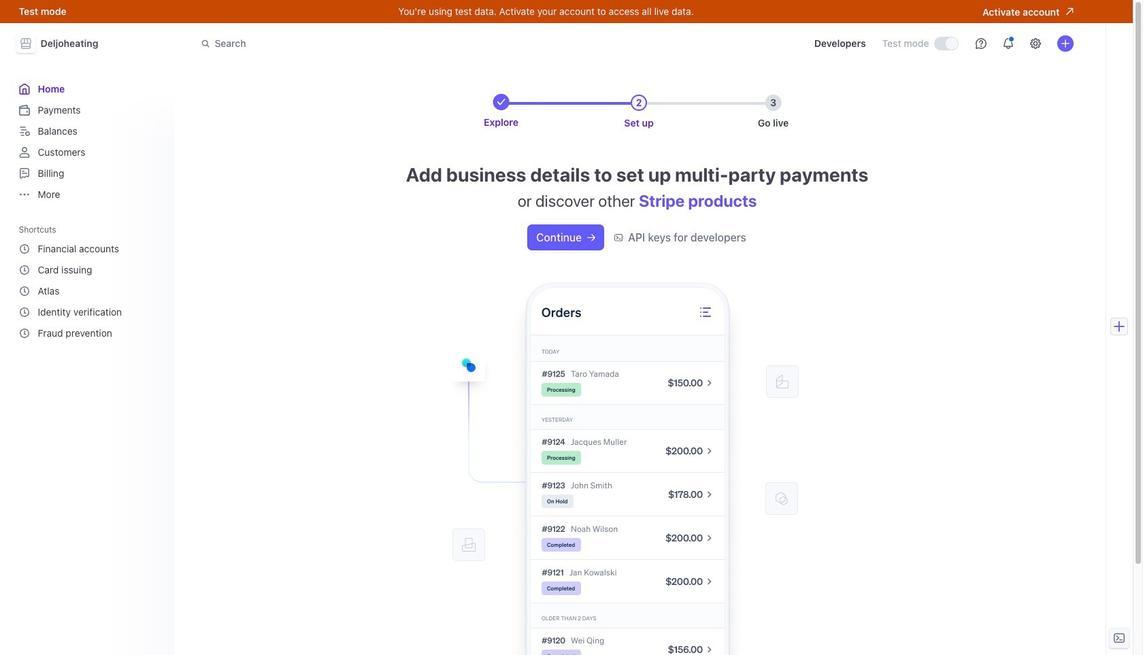 Task type: describe. For each thing, give the bounding box(es) containing it.
notifications image
[[1003, 38, 1014, 49]]

help image
[[976, 38, 987, 49]]

settings image
[[1030, 38, 1041, 49]]

2 shortcuts element from the top
[[13, 238, 166, 344]]

Test mode checkbox
[[935, 37, 958, 50]]

Search text field
[[193, 31, 577, 56]]



Task type: locate. For each thing, give the bounding box(es) containing it.
core navigation links element
[[13, 78, 166, 206]]

svg image
[[588, 234, 596, 242]]

manage shortcuts image
[[151, 226, 159, 234]]

None search field
[[193, 31, 577, 56]]

1 shortcuts element from the top
[[13, 220, 166, 344]]

shortcuts element
[[13, 220, 166, 344], [13, 238, 166, 344]]



Task type: vqa. For each thing, say whether or not it's contained in the screenshot.
Notifications image
yes



